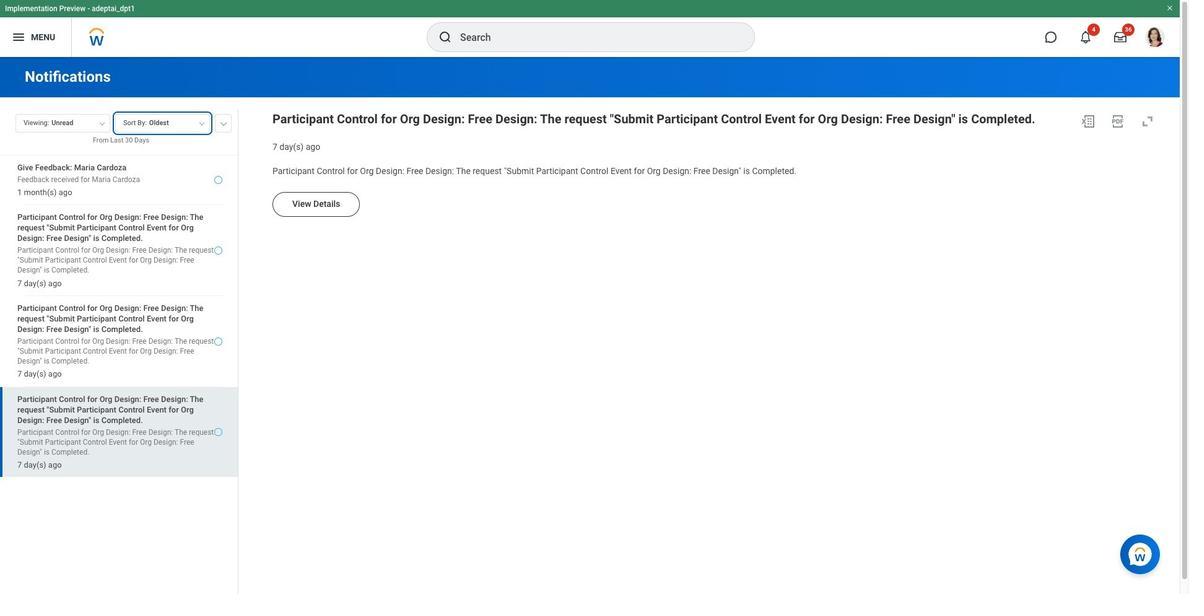 Task type: locate. For each thing, give the bounding box(es) containing it.
region
[[273, 109, 1160, 153]]

2 vertical spatial mark read image
[[214, 428, 222, 436]]

export to excel image
[[1081, 114, 1096, 129]]

0 vertical spatial mark read image
[[214, 176, 222, 184]]

inbox items list box
[[0, 155, 238, 594]]

mark read image
[[214, 176, 222, 184], [214, 337, 222, 346], [214, 428, 222, 436]]

tab panel
[[0, 108, 238, 594]]

profile logan mcneil image
[[1146, 27, 1165, 50]]

1 vertical spatial mark read image
[[214, 337, 222, 346]]

close environment banner image
[[1167, 4, 1174, 12]]

1 mark read image from the top
[[214, 176, 222, 184]]

notifications large image
[[1080, 31, 1092, 43]]

Search Workday  search field
[[460, 24, 729, 51]]

main content
[[0, 57, 1180, 594]]

banner
[[0, 0, 1180, 57]]



Task type: describe. For each thing, give the bounding box(es) containing it.
inbox large image
[[1115, 31, 1127, 43]]

3 mark read image from the top
[[214, 428, 222, 436]]

fullscreen image
[[1141, 114, 1155, 129]]

search image
[[438, 30, 453, 45]]

view printable version (pdf) image
[[1111, 114, 1126, 129]]

2 mark read image from the top
[[214, 337, 222, 346]]

more image
[[220, 120, 227, 126]]

mark read image
[[214, 247, 222, 255]]

justify image
[[11, 30, 26, 45]]



Task type: vqa. For each thing, say whether or not it's contained in the screenshot.
x Icon
no



